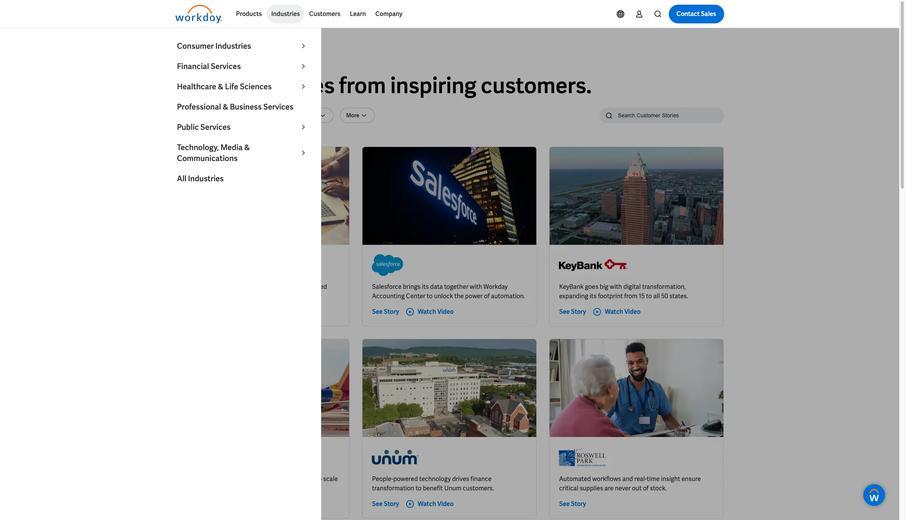 Task type: vqa. For each thing, say whether or not it's contained in the screenshot.
the bottom share
no



Task type: locate. For each thing, give the bounding box(es) containing it.
1 vertical spatial &
[[223, 102, 229, 112]]

customers. inside people-powered technology drives finance transformation to benefit unum customers.
[[463, 484, 494, 493]]

0 vertical spatial and
[[225, 292, 236, 300]]

see down accounting
[[372, 308, 383, 316]]

with up the footprint in the bottom of the page
[[610, 283, 623, 291]]

see down critical
[[560, 500, 570, 508]]

digital
[[624, 283, 641, 291]]

2 vertical spatial services
[[201, 122, 231, 132]]

pwc
[[264, 283, 277, 291]]

services left "outcome"
[[263, 102, 294, 112]]

1 horizontal spatial of
[[644, 484, 649, 493]]

watch video for unlock
[[418, 308, 454, 316]]

drives
[[453, 475, 470, 483]]

its
[[422, 283, 429, 291], [590, 292, 597, 300], [268, 475, 275, 483]]

video down "unlock"
[[438, 308, 454, 316]]

services
[[211, 61, 241, 71], [263, 102, 294, 112], [201, 122, 231, 132]]

see story down transformation at the left bottom
[[372, 500, 399, 508]]

technology, media & communications
[[177, 142, 250, 163]]

sciences
[[240, 82, 272, 92]]

inspiring
[[175, 71, 262, 100]]

see for people-powered technology drives finance transformation to benefit unum customers.
[[372, 500, 383, 508]]

1 vertical spatial services
[[263, 102, 294, 112]]

business left "outcome"
[[272, 112, 294, 119]]

supplies
[[580, 484, 604, 493]]

services up healthcare & life sciences
[[211, 61, 241, 71]]

services inside financial services dropdown button
[[211, 61, 241, 71]]

industries inside dropdown button
[[216, 41, 251, 51]]

2 vertical spatial industries
[[188, 174, 224, 184]]

accounting
[[372, 292, 405, 300]]

& left life
[[218, 82, 224, 92]]

1 vertical spatial and
[[623, 475, 634, 483]]

to left benefit
[[416, 484, 422, 493]]

& for business
[[223, 102, 229, 112]]

company
[[376, 10, 403, 18]]

all
[[177, 174, 187, 184]]

simplifies
[[240, 475, 267, 483]]

of down workday
[[484, 292, 490, 300]]

and down "airlines"
[[217, 484, 228, 493]]

1 vertical spatial from
[[625, 292, 638, 300]]

and
[[225, 292, 236, 300], [623, 475, 634, 483], [217, 484, 228, 493]]

0 vertical spatial of
[[484, 292, 490, 300]]

products
[[236, 10, 262, 18]]

see story down critical
[[560, 500, 587, 508]]

its left the data
[[422, 283, 429, 291]]

professional & business services
[[177, 102, 294, 112]]

services down industry
[[201, 122, 231, 132]]

1 horizontal spatial its
[[422, 283, 429, 291]]

see
[[372, 308, 383, 316], [560, 308, 570, 316], [372, 500, 383, 508], [560, 500, 570, 508]]

15
[[639, 292, 645, 300]]

of
[[484, 292, 490, 300], [644, 484, 649, 493]]

0 vertical spatial &
[[218, 82, 224, 92]]

video down unum
[[438, 500, 454, 508]]

technology, media & communications button
[[172, 137, 313, 169]]

1 vertical spatial industries
[[216, 41, 251, 51]]

story down accounting
[[384, 308, 399, 316]]

automation.
[[491, 292, 526, 300]]

and for skills
[[225, 292, 236, 300]]

with up power
[[470, 283, 482, 291]]

contact sales
[[677, 10, 717, 18]]

industries down communications
[[188, 174, 224, 184]]

watch video down "unlock"
[[418, 308, 454, 316]]

see story down expanding in the bottom right of the page
[[560, 308, 587, 316]]

1 with from the left
[[470, 283, 482, 291]]

healthcare
[[177, 82, 216, 92]]

its left hr
[[268, 475, 275, 483]]

see story link down transformation at the left bottom
[[372, 500, 399, 509]]

industries for all industries
[[188, 174, 224, 184]]

see story
[[372, 308, 399, 316], [560, 308, 587, 316], [372, 500, 399, 508], [560, 500, 587, 508]]

0 vertical spatial its
[[422, 283, 429, 291]]

its inside salesforce brings its data together with workday accounting center to unlock the power of automation.
[[422, 283, 429, 291]]

story down transformation at the left bottom
[[384, 500, 399, 508]]

to inside salesforce brings its data together with workday accounting center to unlock the power of automation.
[[427, 292, 433, 300]]

public
[[177, 122, 199, 132]]

of inside automated workflows and real-time insight ensure critical supplies are never out of stock.
[[644, 484, 649, 493]]

professional
[[177, 102, 221, 112]]

and up never
[[623, 475, 634, 483]]

story for salesforce
[[384, 308, 399, 316]]

salesforce brings its data together with workday accounting center to unlock the power of automation.
[[372, 283, 526, 300]]

2 horizontal spatial its
[[590, 292, 597, 300]]

watch video
[[418, 308, 454, 316], [605, 308, 641, 316], [418, 500, 454, 508]]

watch down benefit
[[418, 500, 436, 508]]

& right media
[[244, 142, 250, 153]]

hr
[[276, 475, 285, 483]]

& down healthcare & life sciences
[[223, 102, 229, 112]]

from
[[339, 71, 386, 100], [625, 292, 638, 300]]

0 horizontal spatial of
[[484, 292, 490, 300]]

to
[[427, 292, 433, 300], [647, 292, 653, 300], [316, 475, 322, 483], [279, 484, 285, 493], [416, 484, 422, 493]]

customers.
[[481, 71, 592, 100], [463, 484, 494, 493]]

50
[[662, 292, 669, 300]]

unum
[[445, 484, 462, 493]]

see down expanding in the bottom right of the page
[[560, 308, 570, 316]]

watch video link down the footprint in the bottom of the page
[[593, 307, 641, 317]]

driven
[[185, 283, 204, 291]]

industries right products on the top of the page
[[271, 10, 300, 18]]

from down digital
[[625, 292, 638, 300]]

healthcare & life sciences button
[[172, 76, 313, 97]]

video for unlock
[[438, 308, 454, 316]]

2 vertical spatial &
[[244, 142, 250, 153]]

0 vertical spatial industries
[[271, 10, 300, 18]]

1 horizontal spatial with
[[610, 283, 623, 291]]

watch
[[418, 308, 436, 316], [605, 308, 624, 316], [418, 500, 436, 508]]

watch video link
[[406, 307, 454, 317], [593, 307, 641, 317], [406, 500, 454, 509]]

power
[[465, 292, 483, 300]]

contact sales link
[[669, 5, 725, 23]]

company button
[[371, 5, 407, 23]]

keybank goes big with digital transformation, expanding its footprint from 15 to all 50 states.
[[560, 283, 689, 300]]

watch down the 'center'
[[418, 308, 436, 316]]

footprint
[[598, 292, 623, 300]]

0 vertical spatial from
[[339, 71, 386, 100]]

inspiring
[[391, 71, 477, 100]]

roswell park comprehensive cancer center (roswell park cancer institute) image
[[560, 447, 606, 468]]

0 horizontal spatial its
[[268, 475, 275, 483]]

Search Customer Stories text field
[[614, 108, 709, 122]]

watch for center
[[418, 308, 436, 316]]

0 horizontal spatial with
[[470, 283, 482, 291]]

see for salesforce brings its data together with workday accounting center to unlock the power of automation.
[[372, 308, 383, 316]]

1 vertical spatial of
[[644, 484, 649, 493]]

watch for footprint
[[605, 308, 624, 316]]

with
[[470, 283, 482, 291], [610, 283, 623, 291]]

2 with from the left
[[610, 283, 623, 291]]

stock.
[[650, 484, 667, 493]]

see story link down expanding in the bottom right of the page
[[560, 307, 587, 317]]

industries up financial services dropdown button
[[216, 41, 251, 51]]

topic
[[182, 112, 195, 119]]

and down machine
[[225, 292, 236, 300]]

0 horizontal spatial business
[[230, 102, 262, 112]]

its inside southwest airlines simplifies its hr processes to scale operations and get better access to data.
[[268, 475, 275, 483]]

see story link down critical
[[560, 500, 587, 509]]

watch down the footprint in the bottom of the page
[[605, 308, 624, 316]]

and inside driven by machine learning, pwc has reinvigorated skills tracking and capabilities.
[[225, 292, 236, 300]]

0 vertical spatial services
[[211, 61, 241, 71]]

1 horizontal spatial business
[[272, 112, 294, 119]]

to down hr
[[279, 484, 285, 493]]

time
[[647, 475, 660, 483]]

people-powered technology drives finance transformation to benefit unum customers.
[[372, 475, 494, 493]]

& inside technology, media & communications
[[244, 142, 250, 153]]

from up more button
[[339, 71, 386, 100]]

& inside dropdown button
[[218, 82, 224, 92]]

1 vertical spatial its
[[590, 292, 597, 300]]

out
[[633, 484, 642, 493]]

watch video link down the 'center'
[[406, 307, 454, 317]]

technology
[[420, 475, 451, 483]]

1 horizontal spatial from
[[625, 292, 638, 300]]

see story link down accounting
[[372, 307, 399, 317]]

its down goes
[[590, 292, 597, 300]]

business down healthcare & life sciences dropdown button
[[230, 102, 262, 112]]

story for keybank
[[571, 308, 587, 316]]

technology,
[[177, 142, 219, 153]]

get
[[229, 484, 238, 493]]

video down 15
[[625, 308, 641, 316]]

2 vertical spatial and
[[217, 484, 228, 493]]

2 vertical spatial its
[[268, 475, 275, 483]]

to inside keybank goes big with digital transformation, expanding its footprint from 15 to all 50 states.
[[647, 292, 653, 300]]

transformation,
[[643, 283, 686, 291]]

has
[[278, 283, 289, 291]]

watch video down the footprint in the bottom of the page
[[605, 308, 641, 316]]

see story for people-powered technology drives finance transformation to benefit unum customers.
[[372, 500, 399, 508]]

from inside keybank goes big with digital transformation, expanding its footprint from 15 to all 50 states.
[[625, 292, 638, 300]]

see story down accounting
[[372, 308, 399, 316]]

see story for keybank goes big with digital transformation, expanding its footprint from 15 to all 50 states.
[[560, 308, 587, 316]]

video
[[438, 308, 454, 316], [625, 308, 641, 316], [438, 500, 454, 508]]

see story link
[[372, 307, 399, 317], [560, 307, 587, 317], [372, 500, 399, 509], [560, 500, 587, 509]]

and inside southwest airlines simplifies its hr processes to scale operations and get better access to data.
[[217, 484, 228, 493]]

watch video link down benefit
[[406, 500, 454, 509]]

services inside public services "dropdown button"
[[201, 122, 231, 132]]

story down expanding in the bottom right of the page
[[571, 308, 587, 316]]

0 vertical spatial customers.
[[481, 71, 592, 100]]

access
[[258, 484, 278, 493]]

to down the data
[[427, 292, 433, 300]]

1 vertical spatial customers.
[[463, 484, 494, 493]]

see down transformation at the left bottom
[[372, 500, 383, 508]]

consumer industries button
[[172, 36, 313, 56]]

story
[[384, 308, 399, 316], [571, 308, 587, 316], [384, 500, 399, 508], [571, 500, 587, 508]]

to right 15
[[647, 292, 653, 300]]

its inside keybank goes big with digital transformation, expanding its footprint from 15 to all 50 states.
[[590, 292, 597, 300]]

brings
[[403, 283, 421, 291]]

of right out
[[644, 484, 649, 493]]

states.
[[670, 292, 689, 300]]



Task type: describe. For each thing, give the bounding box(es) containing it.
services inside professional & business services link
[[263, 102, 294, 112]]

watch video down benefit
[[418, 500, 454, 508]]

driven by machine learning, pwc has reinvigorated skills tracking and capabilities.
[[185, 283, 327, 300]]

processes
[[286, 475, 315, 483]]

center
[[406, 292, 426, 300]]

data
[[431, 283, 443, 291]]

people-
[[372, 475, 394, 483]]

scale
[[323, 475, 338, 483]]

all industries
[[177, 174, 224, 184]]

insight
[[661, 475, 681, 483]]

services for financial services
[[211, 61, 241, 71]]

goes
[[585, 283, 599, 291]]

industries button
[[267, 5, 305, 23]]

inspiring stories from inspiring customers.
[[175, 71, 592, 100]]

consumer
[[177, 41, 214, 51]]

watch video link for unum
[[406, 500, 454, 509]]

see story link for salesforce brings its data together with workday accounting center to unlock the power of automation.
[[372, 307, 399, 317]]

stories
[[267, 71, 335, 100]]

salesforce.com image
[[372, 254, 404, 276]]

video for 15
[[625, 308, 641, 316]]

healthcare & life sciences
[[177, 82, 272, 92]]

are
[[605, 484, 614, 493]]

together
[[444, 283, 469, 291]]

financial services
[[177, 61, 241, 71]]

workday
[[484, 283, 508, 291]]

financial
[[177, 61, 209, 71]]

to left scale
[[316, 475, 322, 483]]

reinvigorated
[[290, 283, 327, 291]]

never
[[615, 484, 631, 493]]

story for people-
[[384, 500, 399, 508]]

services for public services
[[201, 122, 231, 132]]

media
[[221, 142, 243, 153]]

southwest airlines simplifies its hr processes to scale operations and get better access to data.
[[185, 475, 338, 493]]

sales
[[701, 10, 717, 18]]

with inside salesforce brings its data together with workday accounting center to unlock the power of automation.
[[470, 283, 482, 291]]

business inside button
[[272, 112, 294, 119]]

see story link for people-powered technology drives finance transformation to benefit unum customers.
[[372, 500, 399, 509]]

airlines
[[217, 475, 238, 483]]

big
[[600, 283, 609, 291]]

industries for consumer industries
[[216, 41, 251, 51]]

see story link for keybank goes big with digital transformation, expanding its footprint from 15 to all 50 states.
[[560, 307, 587, 317]]

products button
[[232, 5, 267, 23]]

finance
[[471, 475, 492, 483]]

unum image
[[372, 447, 419, 468]]

industry
[[223, 112, 244, 119]]

watch video for 15
[[605, 308, 641, 316]]

consumer industries
[[177, 41, 251, 51]]

see for keybank goes big with digital transformation, expanding its footprint from 15 to all 50 states.
[[560, 308, 570, 316]]

operations
[[185, 484, 216, 493]]

more
[[346, 112, 360, 119]]

real-
[[635, 475, 647, 483]]

learn
[[350, 10, 366, 18]]

data.
[[286, 484, 300, 493]]

automated workflows and real-time insight ensure critical supplies are never out of stock.
[[560, 475, 702, 493]]

more button
[[340, 108, 375, 123]]

see story for salesforce brings its data together with workday accounting center to unlock the power of automation.
[[372, 308, 399, 316]]

unlock
[[434, 292, 453, 300]]

with inside keybank goes big with digital transformation, expanding its footprint from 15 to all 50 states.
[[610, 283, 623, 291]]

capabilities.
[[237, 292, 271, 300]]

industries inside dropdown button
[[271, 10, 300, 18]]

learn button
[[345, 5, 371, 23]]

go to the homepage image
[[175, 5, 222, 23]]

and for scale
[[217, 484, 228, 493]]

ensure
[[682, 475, 702, 483]]

to inside people-powered technology drives finance transformation to benefit unum customers.
[[416, 484, 422, 493]]

public services button
[[172, 117, 313, 137]]

of inside salesforce brings its data together with workday accounting center to unlock the power of automation.
[[484, 292, 490, 300]]

workflows
[[593, 475, 622, 483]]

all
[[654, 292, 660, 300]]

industry button
[[217, 108, 259, 123]]

& for life
[[218, 82, 224, 92]]

benefit
[[423, 484, 443, 493]]

better
[[239, 484, 257, 493]]

all industries link
[[172, 169, 313, 189]]

watch video link for center
[[406, 307, 454, 317]]

story down critical
[[571, 500, 587, 508]]

keybank
[[560, 283, 584, 291]]

and inside automated workflows and real-time insight ensure critical supplies are never out of stock.
[[623, 475, 634, 483]]

watch for unum
[[418, 500, 436, 508]]

powered
[[394, 475, 418, 483]]

life
[[225, 82, 238, 92]]

business outcome button
[[266, 108, 334, 123]]

by
[[205, 283, 212, 291]]

automated
[[560, 475, 591, 483]]

topic button
[[175, 108, 210, 123]]

0 horizontal spatial from
[[339, 71, 386, 100]]

watch video link for footprint
[[593, 307, 641, 317]]

expanding
[[560, 292, 589, 300]]

public services
[[177, 122, 231, 132]]

customers button
[[305, 5, 345, 23]]

keybank n.a. image
[[560, 254, 628, 276]]

contact
[[677, 10, 700, 18]]

communications
[[177, 153, 238, 163]]

salesforce
[[372, 283, 402, 291]]

skills
[[185, 292, 199, 300]]

critical
[[560, 484, 579, 493]]

the
[[455, 292, 464, 300]]

learning,
[[239, 283, 263, 291]]

customers
[[309, 10, 341, 18]]

tracking
[[201, 292, 224, 300]]

outcome
[[295, 112, 318, 119]]

machine
[[213, 283, 237, 291]]



